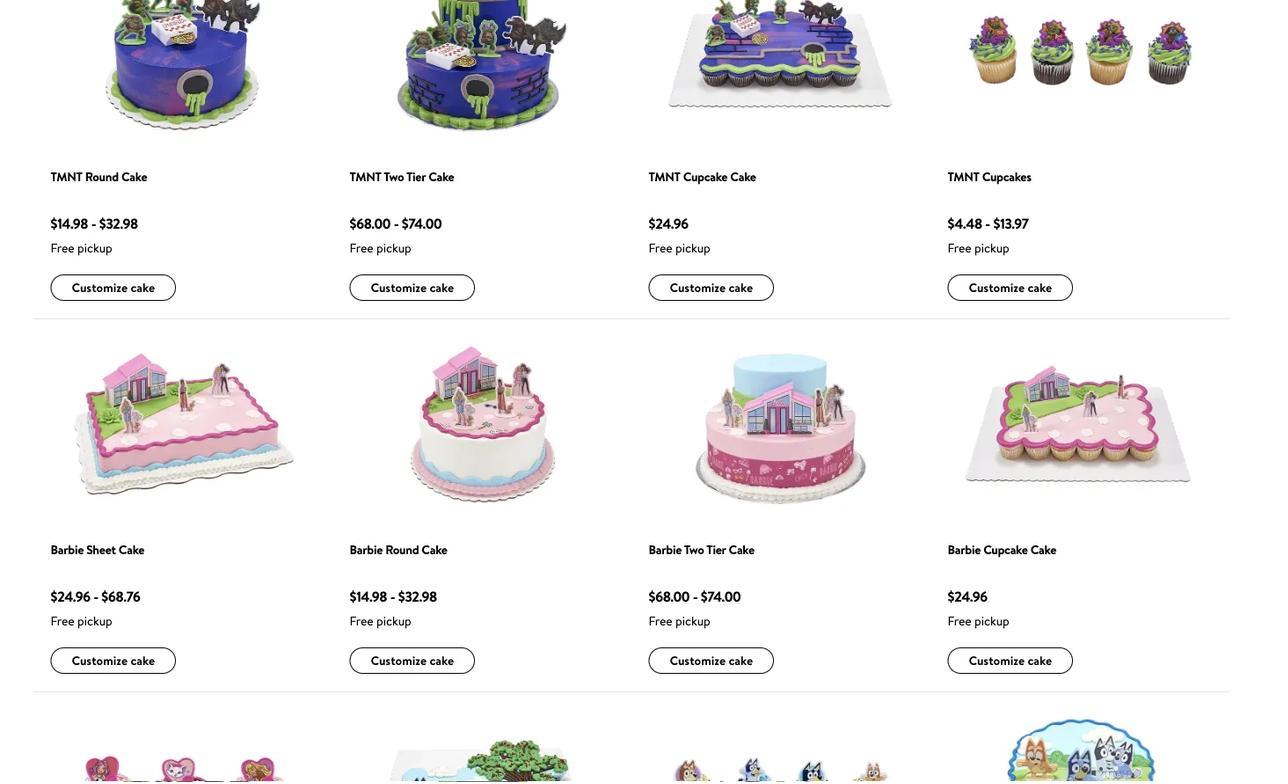 Task type: locate. For each thing, give the bounding box(es) containing it.
3 barbie from the left
[[649, 541, 682, 558]]

1 vertical spatial $14.98 - $32.98 element
[[350, 586, 475, 608]]

customize cake for tmnt two tier cake
[[371, 279, 454, 297]]

- inside $24.96 - $68.76 free pickup
[[93, 587, 98, 607]]

$14.98 down the tmnt round cake
[[51, 214, 88, 234]]

$68.00 down barbie two tier cake
[[649, 587, 690, 607]]

barbie
[[51, 541, 84, 558], [350, 541, 383, 558], [649, 541, 682, 558], [948, 541, 981, 558]]

pickup for barbie two tier cake
[[676, 612, 711, 630]]

free down barbie cupcake cake
[[948, 612, 972, 630]]

barbie for $68.00 - $74.00
[[649, 541, 682, 558]]

1 vertical spatial $24.96 element
[[948, 586, 1074, 608]]

$24.96 element down barbie cupcake cake
[[948, 586, 1074, 608]]

1 vertical spatial tier
[[707, 541, 726, 558]]

$24.96
[[649, 214, 689, 234], [51, 587, 90, 607], [948, 587, 988, 607]]

pickup down tmnt cupcake cake
[[676, 239, 711, 256]]

free for tmnt round cake
[[51, 239, 75, 256]]

$68.00 - $74.00 free pickup down tmnt two tier cake at top
[[350, 214, 442, 256]]

free down the tmnt round cake
[[51, 239, 75, 256]]

0 horizontal spatial cupcake
[[683, 168, 728, 185]]

$14.98 - $32.98 free pickup for barbie
[[350, 587, 437, 630]]

pickup down tmnt two tier cake at top
[[377, 239, 412, 256]]

customize for barbie sheet cake
[[72, 652, 128, 670]]

1 vertical spatial $32.98
[[398, 587, 437, 607]]

$14.98 - $32.98 free pickup
[[51, 214, 138, 256], [350, 587, 437, 630]]

$14.98 - $32.98 free pickup down the tmnt round cake
[[51, 214, 138, 256]]

0 vertical spatial cupcake
[[683, 168, 728, 185]]

1 horizontal spatial $32.98
[[398, 587, 437, 607]]

two
[[384, 168, 404, 185], [684, 541, 705, 558]]

free down $24.96 - $68.76 element
[[51, 612, 75, 630]]

pickup for tmnt cupcakes
[[975, 239, 1010, 256]]

0 horizontal spatial tier
[[406, 168, 426, 185]]

customize cake for tmnt round cake
[[72, 279, 155, 297]]

0 vertical spatial round
[[85, 168, 119, 185]]

1 horizontal spatial $24.96 free pickup
[[948, 587, 1010, 630]]

customize for tmnt two tier cake
[[371, 279, 427, 297]]

pickup inside $4.48 - $13.97 free pickup
[[975, 239, 1010, 256]]

cake for barbie cupcake cake
[[1031, 541, 1057, 558]]

- down barbie two tier cake
[[693, 587, 698, 607]]

customize cake for barbie two tier cake
[[670, 652, 753, 670]]

cake
[[131, 279, 155, 297], [430, 279, 454, 297], [729, 279, 753, 297], [1028, 279, 1052, 297], [131, 652, 155, 670], [430, 652, 454, 670], [729, 652, 753, 670], [1028, 652, 1052, 670]]

$68.00 - $74.00 free pickup down barbie two tier cake
[[649, 587, 741, 630]]

customize cake for tmnt cupcake cake
[[670, 279, 753, 297]]

cake
[[121, 168, 147, 185], [429, 168, 454, 185], [731, 168, 756, 185], [119, 541, 144, 558], [422, 541, 448, 558], [729, 541, 755, 558], [1031, 541, 1057, 558]]

bluey round cake image
[[948, 711, 1212, 782]]

$32.98 for tmnt round cake
[[99, 214, 138, 234]]

0 horizontal spatial $14.98 - $32.98 element
[[51, 213, 176, 234]]

pickup inside $24.96 - $68.76 free pickup
[[77, 612, 112, 630]]

free for tmnt two tier cake
[[350, 239, 374, 256]]

barbie round cake image
[[350, 338, 614, 513]]

$24.96 for barbie cupcake cake
[[948, 587, 988, 607]]

1 horizontal spatial cupcake
[[984, 541, 1028, 558]]

$24.96 element down tmnt cupcake cake
[[649, 213, 774, 234]]

$14.98 - $32.98 element down the tmnt round cake
[[51, 213, 176, 234]]

1 horizontal spatial tier
[[707, 541, 726, 558]]

0 horizontal spatial $68.00 - $74.00 element
[[350, 213, 475, 234]]

1 vertical spatial $68.00
[[649, 587, 690, 607]]

$14.98 - $32.98 free pickup down barbie round cake
[[350, 587, 437, 630]]

0 horizontal spatial $14.98 - $32.98 free pickup
[[51, 214, 138, 256]]

1 vertical spatial two
[[684, 541, 705, 558]]

$24.96 free pickup down barbie cupcake cake
[[948, 587, 1010, 630]]

cake for tmnt cupcake cake
[[729, 279, 753, 297]]

1 horizontal spatial $68.00 - $74.00 element
[[649, 586, 774, 608]]

$4.48
[[948, 214, 983, 234]]

1 vertical spatial $14.98 - $32.98 free pickup
[[350, 587, 437, 630]]

customize for tmnt round cake
[[72, 279, 128, 297]]

customize for barbie round cake
[[371, 652, 427, 670]]

1 horizontal spatial two
[[684, 541, 705, 558]]

$24.96 free pickup down tmnt cupcake cake
[[649, 214, 711, 256]]

free inside $4.48 - $13.97 free pickup
[[948, 239, 972, 256]]

0 vertical spatial $14.98
[[51, 214, 88, 234]]

4 tmnt from the left
[[948, 168, 980, 185]]

$24.96 - $68.76 element
[[51, 586, 176, 608]]

$32.98 down the tmnt round cake
[[99, 214, 138, 234]]

pickup for tmnt two tier cake
[[377, 239, 412, 256]]

tmnt cupcake cake
[[649, 168, 756, 185]]

$14.98
[[51, 214, 88, 234], [350, 587, 387, 607]]

barbie for $14.98 - $32.98
[[350, 541, 383, 558]]

1 horizontal spatial round
[[386, 541, 419, 558]]

$24.96 down tmnt cupcake cake
[[649, 214, 689, 234]]

1 horizontal spatial $14.98 - $32.98 element
[[350, 586, 475, 608]]

round
[[85, 168, 119, 185], [386, 541, 419, 558]]

tier
[[406, 168, 426, 185], [707, 541, 726, 558]]

free down tmnt cupcake cake
[[649, 239, 673, 256]]

1 vertical spatial $14.98
[[350, 587, 387, 607]]

customize cake for barbie cupcake cake
[[969, 652, 1052, 670]]

1 vertical spatial $24.96 free pickup
[[948, 587, 1010, 630]]

$74.00
[[402, 214, 442, 234], [701, 587, 741, 607]]

$14.98 down barbie round cake
[[350, 587, 387, 607]]

free down tmnt two tier cake at top
[[350, 239, 374, 256]]

tmnt cupcakes
[[948, 168, 1032, 185]]

- for tmnt two tier cake
[[394, 214, 399, 234]]

$74.00 down barbie two tier cake
[[701, 587, 741, 607]]

$68.00 - $74.00 element down barbie two tier cake
[[649, 586, 774, 608]]

1 horizontal spatial $68.00 - $74.00 free pickup
[[649, 587, 741, 630]]

1 vertical spatial cupcake
[[984, 541, 1028, 558]]

$68.76
[[101, 587, 140, 607]]

$32.98 down barbie round cake
[[398, 587, 437, 607]]

$14.98 - $32.98 element for barbie
[[350, 586, 475, 608]]

cake for barbie round cake
[[422, 541, 448, 558]]

customize cake for barbie round cake
[[371, 652, 454, 670]]

customize cake
[[72, 279, 155, 297], [371, 279, 454, 297], [670, 279, 753, 297], [969, 279, 1052, 297], [72, 652, 155, 670], [371, 652, 454, 670], [670, 652, 753, 670], [969, 652, 1052, 670]]

$14.98 - $32.98 element down barbie round cake
[[350, 586, 475, 608]]

cupcake for barbie
[[984, 541, 1028, 558]]

pickup
[[77, 239, 112, 256], [377, 239, 412, 256], [676, 239, 711, 256], [975, 239, 1010, 256], [77, 612, 112, 630], [377, 612, 412, 630], [676, 612, 711, 630], [975, 612, 1010, 630]]

two for barbie
[[684, 541, 705, 558]]

$74.00 down tmnt two tier cake at top
[[402, 214, 442, 234]]

0 horizontal spatial two
[[384, 168, 404, 185]]

1 tmnt from the left
[[51, 168, 82, 185]]

cake for tmnt cupcakes
[[1028, 279, 1052, 297]]

barbie two tier cake image
[[649, 338, 913, 513]]

barbie cupcakes image
[[51, 711, 315, 782]]

- for barbie sheet cake
[[93, 587, 98, 607]]

barbie for $24.96 - $68.76
[[51, 541, 84, 558]]

- down tmnt two tier cake at top
[[394, 214, 399, 234]]

0 vertical spatial $68.00
[[350, 214, 391, 234]]

customize for barbie cupcake cake
[[969, 652, 1025, 670]]

- down the tmnt round cake
[[91, 214, 96, 234]]

$68.00 down tmnt two tier cake at top
[[350, 214, 391, 234]]

$68.00 - $74.00 free pickup
[[350, 214, 442, 256], [649, 587, 741, 630]]

free for barbie two tier cake
[[649, 612, 673, 630]]

1 barbie from the left
[[51, 541, 84, 558]]

$24.96 element for tmnt
[[649, 213, 774, 234]]

- right $4.48
[[986, 214, 991, 234]]

tmnt
[[51, 168, 82, 185], [350, 168, 382, 185], [649, 168, 681, 185], [948, 168, 980, 185]]

3 tmnt from the left
[[649, 168, 681, 185]]

1 vertical spatial $68.00 - $74.00 free pickup
[[649, 587, 741, 630]]

0 vertical spatial $32.98
[[99, 214, 138, 234]]

tmnt for $68.00 - $74.00
[[350, 168, 382, 185]]

$68.00
[[350, 214, 391, 234], [649, 587, 690, 607]]

0 horizontal spatial $24.96
[[51, 587, 90, 607]]

0 vertical spatial $24.96 free pickup
[[649, 214, 711, 256]]

$13.97
[[994, 214, 1029, 234]]

$4.48 - $13.97 element
[[948, 213, 1074, 234]]

1 horizontal spatial $68.00
[[649, 587, 690, 607]]

1 horizontal spatial $74.00
[[701, 587, 741, 607]]

2 tmnt from the left
[[350, 168, 382, 185]]

$24.96 element for barbie
[[948, 586, 1074, 608]]

1 vertical spatial $68.00 - $74.00 element
[[649, 586, 774, 608]]

1 vertical spatial $74.00
[[701, 587, 741, 607]]

0 vertical spatial two
[[384, 168, 404, 185]]

$14.98 - $32.98 element
[[51, 213, 176, 234], [350, 586, 475, 608]]

0 vertical spatial tier
[[406, 168, 426, 185]]

1 vertical spatial round
[[386, 541, 419, 558]]

0 horizontal spatial $68.00
[[350, 214, 391, 234]]

0 horizontal spatial $24.96 element
[[649, 213, 774, 234]]

0 vertical spatial $14.98 - $32.98 free pickup
[[51, 214, 138, 256]]

1 horizontal spatial $14.98
[[350, 587, 387, 607]]

$24.96 free pickup
[[649, 214, 711, 256], [948, 587, 1010, 630]]

tmnt two tier cake image
[[350, 0, 614, 139]]

0 horizontal spatial round
[[85, 168, 119, 185]]

cake for tmnt round cake
[[121, 168, 147, 185]]

free down barbie round cake
[[350, 612, 374, 630]]

free for barbie sheet cake
[[51, 612, 75, 630]]

0 horizontal spatial $32.98
[[99, 214, 138, 234]]

1 horizontal spatial $14.98 - $32.98 free pickup
[[350, 587, 437, 630]]

round for tmnt
[[85, 168, 119, 185]]

$24.96 down barbie cupcake cake
[[948, 587, 988, 607]]

$14.98 - $32.98 element for tmnt
[[51, 213, 176, 234]]

customize
[[72, 279, 128, 297], [371, 279, 427, 297], [670, 279, 726, 297], [969, 279, 1025, 297], [72, 652, 128, 670], [371, 652, 427, 670], [670, 652, 726, 670], [969, 652, 1025, 670]]

$74.00 for barbie two tier cake
[[701, 587, 741, 607]]

- for barbie two tier cake
[[693, 587, 698, 607]]

free down barbie two tier cake
[[649, 612, 673, 630]]

1 horizontal spatial $24.96
[[649, 214, 689, 234]]

$24.96 left '$68.76'
[[51, 587, 90, 607]]

$68.00 - $74.00 free pickup for barbie
[[649, 587, 741, 630]]

barbie sheet cake image
[[51, 337, 315, 513]]

pickup down $4.48 - $13.97 element
[[975, 239, 1010, 256]]

- left '$68.76'
[[93, 587, 98, 607]]

$14.98 for barbie
[[350, 587, 387, 607]]

bluey cupcakes image
[[649, 711, 913, 782]]

pickup down the tmnt round cake
[[77, 239, 112, 256]]

cake for barbie two tier cake
[[729, 652, 753, 670]]

$68.00 - $74.00 element for tmnt
[[350, 213, 475, 234]]

customize cake for barbie sheet cake
[[72, 652, 155, 670]]

- down barbie round cake
[[390, 587, 395, 607]]

free inside $24.96 - $68.76 free pickup
[[51, 612, 75, 630]]

- inside $4.48 - $13.97 free pickup
[[986, 214, 991, 234]]

1 horizontal spatial $24.96 element
[[948, 586, 1074, 608]]

free down $4.48
[[948, 239, 972, 256]]

0 vertical spatial $68.00 - $74.00 element
[[350, 213, 475, 234]]

$24.96 inside $24.96 - $68.76 free pickup
[[51, 587, 90, 607]]

free
[[51, 239, 75, 256], [350, 239, 374, 256], [649, 239, 673, 256], [948, 239, 972, 256], [51, 612, 75, 630], [350, 612, 374, 630], [649, 612, 673, 630], [948, 612, 972, 630]]

0 vertical spatial $68.00 - $74.00 free pickup
[[350, 214, 442, 256]]

customize for tmnt cupcake cake
[[670, 279, 726, 297]]

0 horizontal spatial $14.98
[[51, 214, 88, 234]]

pickup down barbie round cake
[[377, 612, 412, 630]]

barbie for $24.96
[[948, 541, 981, 558]]

pickup for tmnt round cake
[[77, 239, 112, 256]]

0 horizontal spatial $68.00 - $74.00 free pickup
[[350, 214, 442, 256]]

cake for tmnt two tier cake
[[430, 279, 454, 297]]

$68.00 - $74.00 element
[[350, 213, 475, 234], [649, 586, 774, 608]]

2 horizontal spatial $24.96
[[948, 587, 988, 607]]

2 barbie from the left
[[350, 541, 383, 558]]

4 barbie from the left
[[948, 541, 981, 558]]

cupcake for tmnt
[[683, 168, 728, 185]]

pickup down $24.96 - $68.76 element
[[77, 612, 112, 630]]

cupcake
[[683, 168, 728, 185], [984, 541, 1028, 558]]

pickup for barbie sheet cake
[[77, 612, 112, 630]]

0 horizontal spatial $74.00
[[402, 214, 442, 234]]

0 vertical spatial $24.96 element
[[649, 213, 774, 234]]

-
[[91, 214, 96, 234], [394, 214, 399, 234], [986, 214, 991, 234], [93, 587, 98, 607], [390, 587, 395, 607], [693, 587, 698, 607]]

$32.98
[[99, 214, 138, 234], [398, 587, 437, 607]]

$24.96 element
[[649, 213, 774, 234], [948, 586, 1074, 608]]

pickup down barbie two tier cake
[[676, 612, 711, 630]]

free for barbie round cake
[[350, 612, 374, 630]]

0 vertical spatial $14.98 - $32.98 element
[[51, 213, 176, 234]]

0 horizontal spatial $24.96 free pickup
[[649, 214, 711, 256]]

$68.00 - $74.00 element down tmnt two tier cake at top
[[350, 213, 475, 234]]

tmnt two tier cake
[[350, 168, 454, 185]]

0 vertical spatial $74.00
[[402, 214, 442, 234]]



Task type: vqa. For each thing, say whether or not it's contained in the screenshot.
second "gift"
no



Task type: describe. For each thing, give the bounding box(es) containing it.
$68.00 for barbie
[[649, 587, 690, 607]]

tier for barbie
[[707, 541, 726, 558]]

$68.00 for tmnt
[[350, 214, 391, 234]]

cake for barbie sheet cake
[[119, 541, 144, 558]]

barbie sheet cake
[[51, 541, 144, 558]]

$24.96 free pickup for tmnt
[[649, 214, 711, 256]]

customize cake for tmnt cupcakes
[[969, 279, 1052, 297]]

$24.96 free pickup for barbie
[[948, 587, 1010, 630]]

barbie cupcake cake image
[[948, 337, 1212, 513]]

two for tmnt
[[384, 168, 404, 185]]

$14.98 - $32.98 free pickup for tmnt
[[51, 214, 138, 256]]

sheet
[[86, 541, 116, 558]]

$74.00 for tmnt two tier cake
[[402, 214, 442, 234]]

tmnt for $14.98 - $32.98
[[51, 168, 82, 185]]

- for tmnt round cake
[[91, 214, 96, 234]]

$24.96 for tmnt cupcake cake
[[649, 214, 689, 234]]

barbie cupcake cake
[[948, 541, 1057, 558]]

cake for barbie sheet cake
[[131, 652, 155, 670]]

$24.96 - $68.76 free pickup
[[51, 587, 140, 630]]

cupcakes
[[983, 168, 1032, 185]]

customize for tmnt cupcakes
[[969, 279, 1025, 297]]

$32.98 for barbie round cake
[[398, 587, 437, 607]]

free for tmnt cupcakes
[[948, 239, 972, 256]]

$68.00 - $74.00 element for barbie
[[649, 586, 774, 608]]

tmnt round cake image
[[51, 0, 315, 139]]

round for barbie
[[386, 541, 419, 558]]

pickup down barbie cupcake cake
[[975, 612, 1010, 630]]

tmnt round cake
[[51, 168, 147, 185]]

customize for barbie two tier cake
[[670, 652, 726, 670]]

tmnt for $24.96
[[649, 168, 681, 185]]

cake for barbie cupcake cake
[[1028, 652, 1052, 670]]

cake for barbie round cake
[[430, 652, 454, 670]]

$68.00 - $74.00 free pickup for tmnt
[[350, 214, 442, 256]]

tmnt for $4.48 - $13.97
[[948, 168, 980, 185]]

barbie two tier cake
[[649, 541, 755, 558]]

pickup for barbie round cake
[[377, 612, 412, 630]]

- for tmnt cupcakes
[[986, 214, 991, 234]]

tier for tmnt
[[406, 168, 426, 185]]

- for barbie round cake
[[390, 587, 395, 607]]

$24.96 for barbie sheet cake
[[51, 587, 90, 607]]

$4.48 - $13.97 free pickup
[[948, 214, 1029, 256]]

$14.98 for tmnt
[[51, 214, 88, 234]]

tmnt cupcakes image
[[948, 0, 1212, 140]]

tmnt cupcake cake image
[[649, 0, 913, 140]]

barbie round cake
[[350, 541, 448, 558]]

bluey cupcake cake image
[[350, 711, 614, 782]]

cake for tmnt round cake
[[131, 279, 155, 297]]

cake for tmnt cupcake cake
[[731, 168, 756, 185]]



